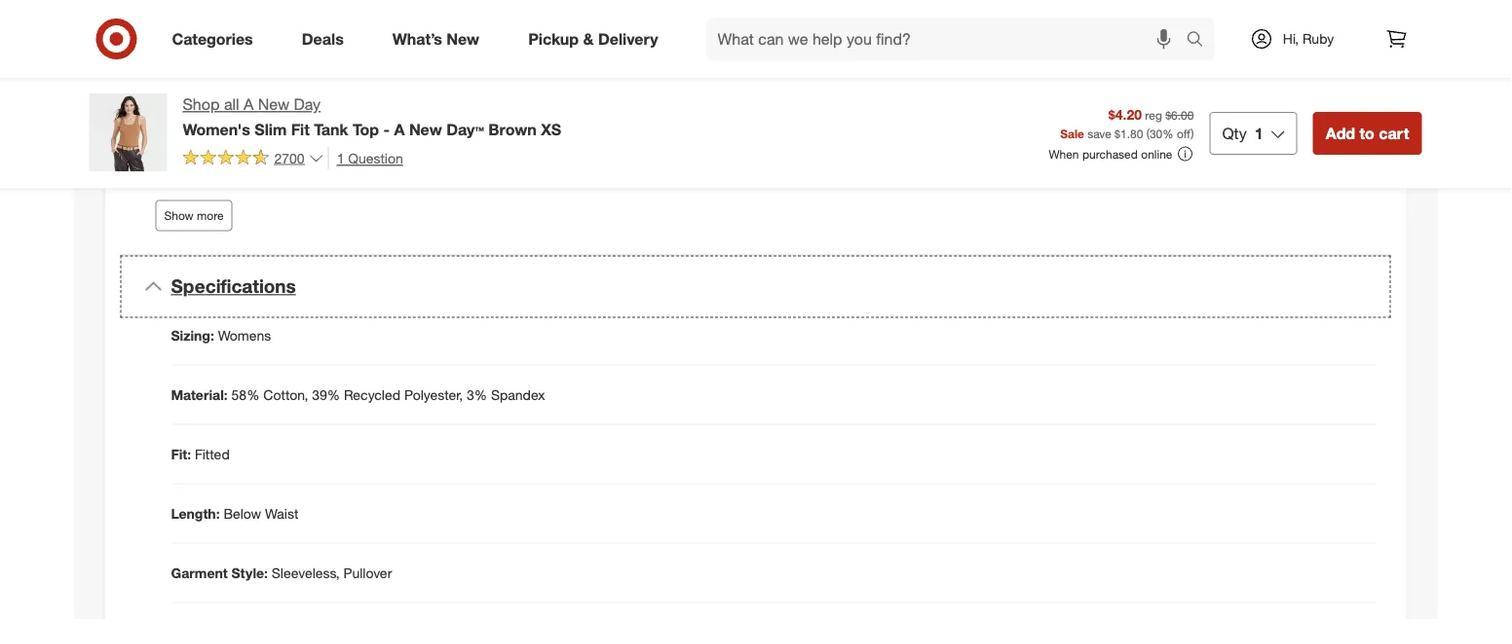 Task type: vqa. For each thing, say whether or not it's contained in the screenshot.
"soon"
no



Task type: locate. For each thing, give the bounding box(es) containing it.
39%
[[312, 386, 340, 403]]

garment
[[171, 565, 228, 582]]

save
[[1088, 126, 1112, 141]]

more
[[197, 209, 224, 223]]

new right '-' at top
[[409, 120, 442, 139]]

brown
[[489, 120, 537, 139]]

new up slim
[[258, 95, 290, 114]]

new
[[447, 29, 480, 48], [258, 95, 290, 114], [409, 120, 442, 139]]

0 horizontal spatial 1
[[337, 149, 344, 167]]

search
[[1178, 31, 1225, 50]]

2 vertical spatial new
[[409, 120, 442, 139]]

a right '-' at top
[[394, 120, 405, 139]]

pullover
[[344, 565, 392, 582]]

0 vertical spatial new
[[447, 29, 480, 48]]

womens
[[218, 327, 271, 344]]

58%
[[232, 386, 260, 403]]

material: 58% cotton, 39% recycled polyester, 3% spandex
[[171, 386, 545, 403]]

a right all
[[244, 95, 254, 114]]

1 vertical spatial 1
[[337, 149, 344, 167]]

add to cart
[[1326, 124, 1410, 143]]

1 horizontal spatial new
[[409, 120, 442, 139]]

show more button
[[155, 200, 233, 232]]

when purchased online
[[1049, 147, 1173, 161]]

1 vertical spatial new
[[258, 95, 290, 114]]

what's
[[392, 29, 442, 48]]

shop all a new day women's slim fit tank top - a new day™ brown xs
[[183, 95, 562, 139]]

hi, ruby
[[1283, 30, 1334, 47]]

a
[[244, 95, 254, 114], [394, 120, 405, 139]]

1 vertical spatial a
[[394, 120, 405, 139]]

$4.20 reg $6.00 sale save $ 1.80 ( 30 % off )
[[1061, 106, 1194, 141]]

ruby
[[1303, 30, 1334, 47]]

slim
[[255, 120, 287, 139]]

style:
[[232, 565, 268, 582]]

0 horizontal spatial a
[[244, 95, 254, 114]]

sale
[[1061, 126, 1084, 141]]

tank
[[314, 120, 348, 139]]

shop
[[183, 95, 220, 114]]

$6.00
[[1166, 108, 1194, 122]]

fitted
[[195, 446, 230, 463]]

pickup & delivery
[[528, 29, 658, 48]]

off
[[1177, 126, 1191, 141]]

$
[[1115, 126, 1121, 141]]

1
[[1255, 124, 1264, 143], [337, 149, 344, 167]]

delivery
[[598, 29, 658, 48]]

add to cart button
[[1313, 112, 1422, 155]]

&
[[583, 29, 594, 48]]

0 horizontal spatial new
[[258, 95, 290, 114]]

waist
[[265, 505, 298, 522]]

1 down tank
[[337, 149, 344, 167]]

0 vertical spatial 1
[[1255, 124, 1264, 143]]

sleeveless,
[[272, 565, 340, 582]]

material:
[[171, 386, 228, 403]]

1 right qty
[[1255, 124, 1264, 143]]

top
[[353, 120, 379, 139]]

categories link
[[155, 18, 277, 60]]

hi,
[[1283, 30, 1299, 47]]

new right what's
[[447, 29, 480, 48]]

2 horizontal spatial new
[[447, 29, 480, 48]]



Task type: describe. For each thing, give the bounding box(es) containing it.
categories
[[172, 29, 253, 48]]

-
[[384, 120, 390, 139]]

What can we help you find? suggestions appear below search field
[[706, 18, 1191, 60]]

sizing:
[[171, 327, 214, 344]]

purchased
[[1083, 147, 1138, 161]]

what's new link
[[376, 18, 504, 60]]

%
[[1163, 126, 1174, 141]]

2700 link
[[183, 147, 324, 171]]

qty
[[1222, 124, 1247, 143]]

)
[[1191, 126, 1194, 141]]

$4.20
[[1109, 106, 1142, 123]]

qty 1
[[1222, 124, 1264, 143]]

show more
[[164, 209, 224, 223]]

search button
[[1178, 18, 1225, 64]]

(
[[1147, 126, 1150, 141]]

pickup
[[528, 29, 579, 48]]

all
[[224, 95, 239, 114]]

cart
[[1379, 124, 1410, 143]]

1 question link
[[328, 147, 403, 169]]

sizing: womens
[[171, 327, 271, 344]]

spandex
[[491, 386, 545, 403]]

0 vertical spatial a
[[244, 95, 254, 114]]

length:
[[171, 505, 220, 522]]

day
[[294, 95, 321, 114]]

add
[[1326, 124, 1356, 143]]

30
[[1150, 126, 1163, 141]]

image of women's slim fit tank top - a new day™ brown xs image
[[89, 94, 167, 172]]

garment style: sleeveless, pullover
[[171, 565, 392, 582]]

1 horizontal spatial a
[[394, 120, 405, 139]]

question
[[348, 149, 403, 167]]

xs
[[541, 120, 562, 139]]

fit
[[291, 120, 310, 139]]

online
[[1141, 147, 1173, 161]]

fit: fitted
[[171, 446, 230, 463]]

to
[[1360, 124, 1375, 143]]

1 inside 1 question link
[[337, 149, 344, 167]]

cotton,
[[263, 386, 308, 403]]

women's
[[183, 120, 250, 139]]

reg
[[1145, 108, 1162, 122]]

fit:
[[171, 446, 191, 463]]

below
[[224, 505, 261, 522]]

1.80
[[1121, 126, 1143, 141]]

specifications
[[171, 275, 296, 298]]

day™
[[446, 120, 484, 139]]

3%
[[467, 386, 487, 403]]

length: below waist
[[171, 505, 298, 522]]

specifications button
[[120, 256, 1391, 318]]

1 horizontal spatial 1
[[1255, 124, 1264, 143]]

deals
[[302, 29, 344, 48]]

show
[[164, 209, 194, 223]]

2700
[[274, 149, 305, 166]]

when
[[1049, 147, 1079, 161]]

what's new
[[392, 29, 480, 48]]

polyester,
[[404, 386, 463, 403]]

deals link
[[285, 18, 368, 60]]

recycled
[[344, 386, 401, 403]]

1 question
[[337, 149, 403, 167]]

pickup & delivery link
[[512, 18, 683, 60]]



